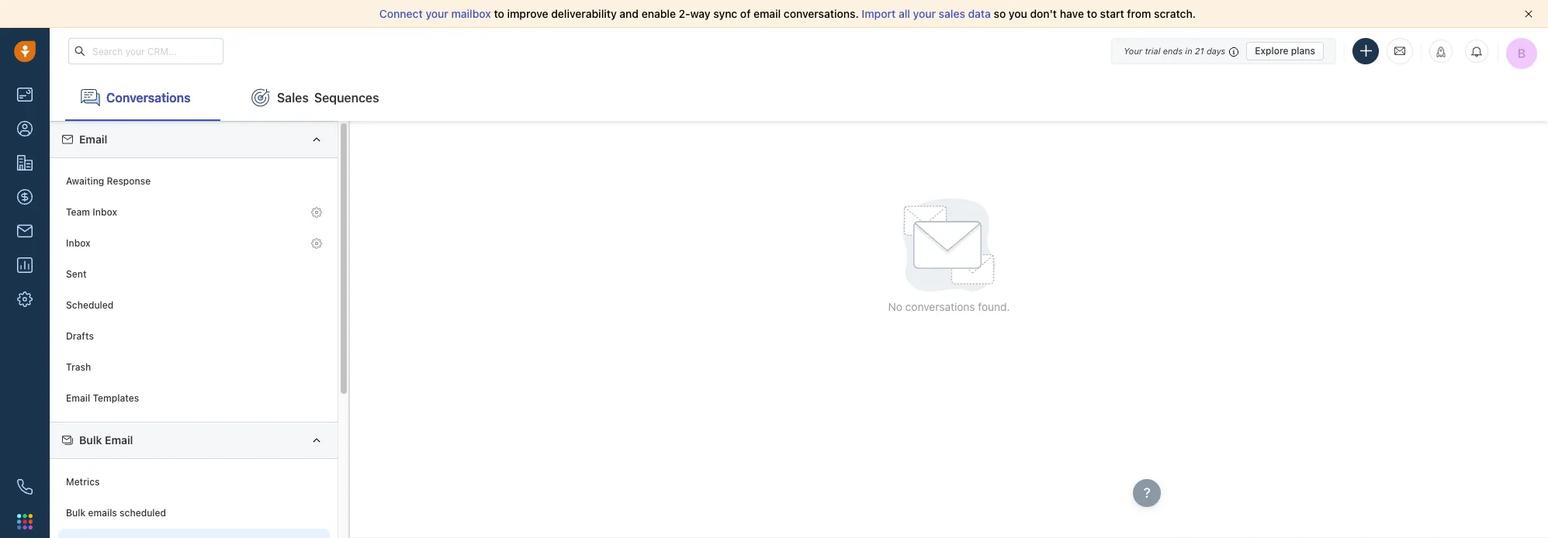 Task type: locate. For each thing, give the bounding box(es) containing it.
close image
[[1525, 10, 1533, 18]]

explore plans
[[1255, 45, 1316, 56]]

no conversations found.
[[889, 300, 1010, 314]]

your left mailbox in the left top of the page
[[426, 7, 449, 20]]

email for email templates
[[66, 393, 90, 405]]

1 horizontal spatial inbox
[[93, 207, 117, 218]]

inbox right team
[[93, 207, 117, 218]]

improve
[[507, 7, 549, 20]]

to left start in the top of the page
[[1087, 7, 1098, 20]]

response
[[107, 176, 151, 187]]

email for email
[[79, 133, 107, 146]]

bulk for bulk email
[[79, 434, 102, 447]]

have
[[1060, 7, 1085, 20]]

1 vertical spatial inbox
[[66, 238, 91, 250]]

conversations link
[[65, 75, 220, 121]]

bulk emails scheduled link
[[58, 498, 330, 529]]

ends
[[1163, 45, 1183, 56]]

way
[[691, 7, 711, 20]]

sent link
[[58, 259, 330, 290]]

connect your mailbox to improve deliverability and enable 2-way sync of email conversations. import all your sales data so you don't have to start from scratch.
[[380, 7, 1196, 20]]

sales
[[277, 91, 309, 104]]

bulk for bulk emails scheduled
[[66, 508, 86, 520]]

inbox link
[[58, 228, 330, 259]]

inbox
[[93, 207, 117, 218], [66, 238, 91, 250]]

deliverability
[[551, 7, 617, 20]]

bulk left emails
[[66, 508, 86, 520]]

0 horizontal spatial to
[[494, 7, 505, 20]]

found.
[[978, 300, 1010, 314]]

import all your sales data link
[[862, 7, 994, 20]]

your
[[1124, 45, 1143, 56]]

1 vertical spatial email
[[66, 393, 90, 405]]

email templates link
[[58, 383, 330, 415]]

trash
[[66, 362, 91, 374]]

0 vertical spatial inbox
[[93, 207, 117, 218]]

email
[[79, 133, 107, 146], [66, 393, 90, 405], [105, 434, 133, 447]]

connect
[[380, 7, 423, 20]]

inbox down team
[[66, 238, 91, 250]]

your trial ends in 21 days
[[1124, 45, 1226, 56]]

tab list
[[50, 75, 1549, 121]]

bulk
[[79, 434, 102, 447], [66, 508, 86, 520]]

metrics
[[66, 477, 100, 489]]

connect your mailbox link
[[380, 7, 494, 20]]

so
[[994, 7, 1006, 20]]

your
[[426, 7, 449, 20], [913, 7, 936, 20]]

inbox inside team inbox link
[[93, 207, 117, 218]]

sync
[[714, 7, 738, 20]]

team inbox link
[[58, 197, 330, 228]]

awaiting response
[[66, 176, 151, 187]]

sales sequences link
[[236, 75, 395, 121]]

no
[[889, 300, 903, 314]]

and
[[620, 7, 639, 20]]

email up awaiting
[[79, 133, 107, 146]]

from
[[1128, 7, 1152, 20]]

trash link
[[58, 352, 330, 383]]

1 horizontal spatial your
[[913, 7, 936, 20]]

to right mailbox in the left top of the page
[[494, 7, 505, 20]]

email down trash
[[66, 393, 90, 405]]

your right the all
[[913, 7, 936, 20]]

awaiting
[[66, 176, 104, 187]]

tab list containing conversations
[[50, 75, 1549, 121]]

phone element
[[9, 472, 40, 503]]

1 vertical spatial bulk
[[66, 508, 86, 520]]

2 to from the left
[[1087, 7, 1098, 20]]

0 vertical spatial bulk
[[79, 434, 102, 447]]

0 horizontal spatial inbox
[[66, 238, 91, 250]]

0 vertical spatial email
[[79, 133, 107, 146]]

0 horizontal spatial your
[[426, 7, 449, 20]]

explore
[[1255, 45, 1289, 56]]

email down templates
[[105, 434, 133, 447]]

1 horizontal spatial to
[[1087, 7, 1098, 20]]

start
[[1101, 7, 1125, 20]]

bulk email
[[79, 434, 133, 447]]

you
[[1009, 7, 1028, 20]]

scheduled link
[[58, 290, 330, 321]]

to
[[494, 7, 505, 20], [1087, 7, 1098, 20]]

scheduled
[[120, 508, 166, 520]]

bulk up metrics
[[79, 434, 102, 447]]

of
[[741, 7, 751, 20]]



Task type: vqa. For each thing, say whether or not it's contained in the screenshot.
Admin settings
no



Task type: describe. For each thing, give the bounding box(es) containing it.
scratch.
[[1154, 7, 1196, 20]]

1 to from the left
[[494, 7, 505, 20]]

send email image
[[1395, 44, 1406, 58]]

conversations.
[[784, 7, 859, 20]]

plans
[[1292, 45, 1316, 56]]

metrics link
[[58, 467, 330, 498]]

inbox inside inbox link
[[66, 238, 91, 250]]

trial
[[1145, 45, 1161, 56]]

team inbox
[[66, 207, 117, 218]]

mailbox
[[451, 7, 491, 20]]

emails
[[88, 508, 117, 520]]

templates
[[93, 393, 139, 405]]

conversations
[[106, 91, 191, 104]]

drafts
[[66, 331, 94, 343]]

1 your from the left
[[426, 7, 449, 20]]

2 your from the left
[[913, 7, 936, 20]]

data
[[968, 7, 991, 20]]

in
[[1186, 45, 1193, 56]]

2-
[[679, 7, 691, 20]]

team
[[66, 207, 90, 218]]

explore plans link
[[1247, 42, 1324, 60]]

bulk emails scheduled
[[66, 508, 166, 520]]

all
[[899, 7, 911, 20]]

conversations
[[906, 300, 976, 314]]

email
[[754, 7, 781, 20]]

email templates
[[66, 393, 139, 405]]

sequences
[[314, 91, 379, 104]]

sales sequences
[[277, 91, 379, 104]]

Search your CRM... text field
[[68, 38, 224, 64]]

21
[[1195, 45, 1205, 56]]

sales
[[939, 7, 966, 20]]

days
[[1207, 45, 1226, 56]]

enable
[[642, 7, 676, 20]]

import
[[862, 7, 896, 20]]

phone image
[[17, 480, 33, 495]]

what's new image
[[1436, 47, 1447, 57]]

freshworks switcher image
[[17, 515, 33, 530]]

awaiting response link
[[58, 166, 330, 197]]

sent
[[66, 269, 87, 281]]

don't
[[1031, 7, 1057, 20]]

2 vertical spatial email
[[105, 434, 133, 447]]

scheduled
[[66, 300, 114, 312]]

drafts link
[[58, 321, 330, 352]]



